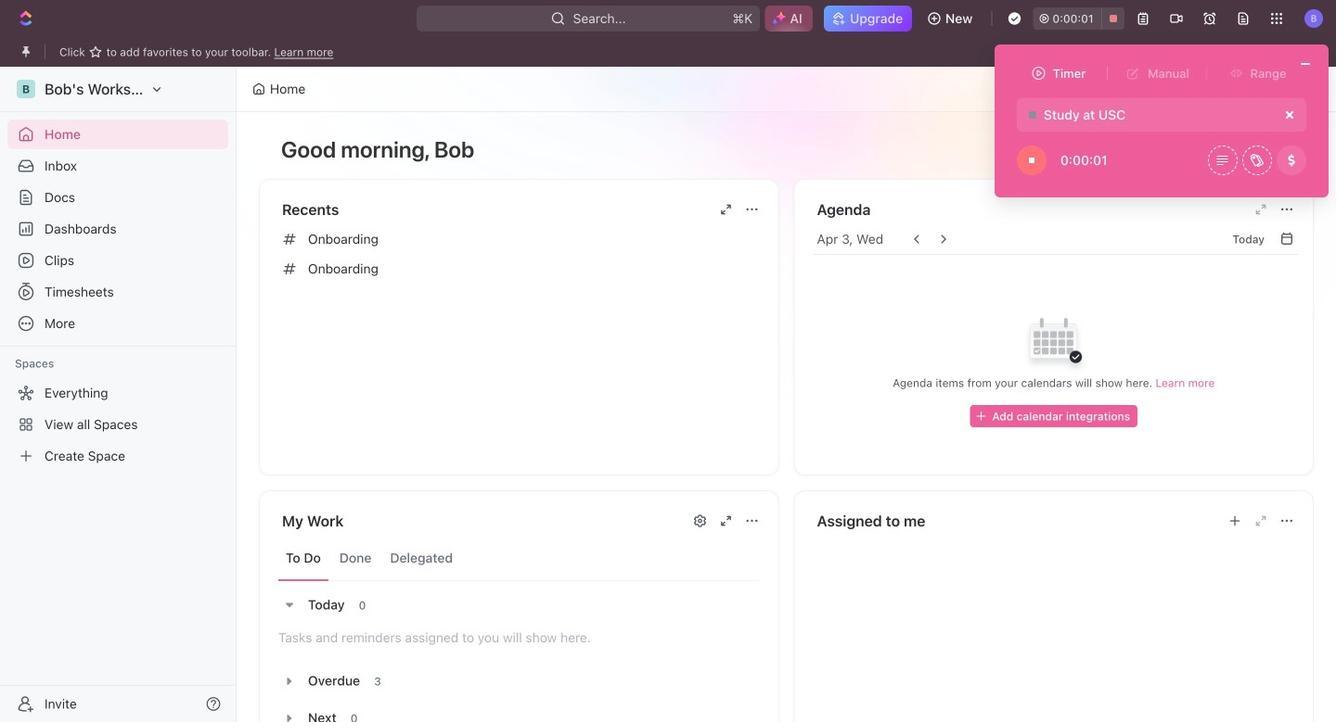 Task type: vqa. For each thing, say whether or not it's contained in the screenshot.
user group icon
no



Task type: describe. For each thing, give the bounding box(es) containing it.
tree inside sidebar navigation
[[7, 379, 228, 471]]

bob's workspace, , element
[[17, 80, 35, 98]]

sidebar navigation
[[0, 67, 240, 723]]



Task type: locate. For each thing, give the bounding box(es) containing it.
tab list
[[278, 536, 760, 582]]

tree
[[7, 379, 228, 471]]



